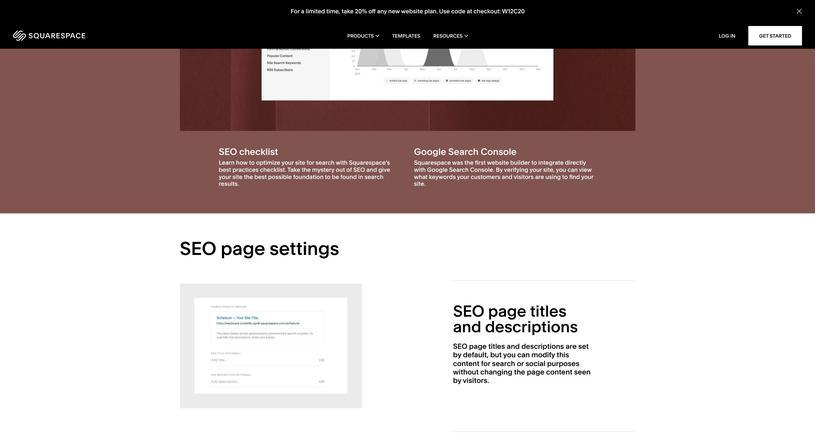 Task type: describe. For each thing, give the bounding box(es) containing it.
1 horizontal spatial site
[[295, 159, 305, 167]]

get started
[[759, 33, 791, 39]]

a
[[301, 8, 304, 15]]

integrate
[[538, 159, 564, 167]]

take
[[288, 166, 300, 174]]

practices
[[233, 166, 259, 174]]

plan.
[[424, 8, 438, 15]]

console
[[481, 146, 517, 157]]

with inside seo checklist learn how to optimize your site for search with squarespace's best practices checklist. take the mystery out of seo and give your site the best possible foundation to be found in search results.
[[336, 159, 348, 167]]

squarespace's
[[349, 159, 390, 167]]

the right take
[[302, 166, 311, 174]]

log             in link
[[719, 33, 735, 39]]

settings
[[270, 238, 339, 260]]

and inside google search console squarespace was the first website builder to integrate directly with google search console. by verifying your site, you can view what keywords your customers and visitors are using to find your site.
[[502, 173, 512, 181]]

and inside seo page titles and descriptions are set by default, but you can modify this content for search or social purposes without changing the page content seen by visitors.
[[507, 343, 520, 351]]

new
[[388, 8, 400, 15]]

get started link
[[748, 26, 802, 46]]

for inside seo page titles and descriptions are set by default, but you can modify this content for search or social purposes without changing the page content seen by visitors.
[[481, 360, 490, 369]]

to left be
[[325, 173, 331, 181]]

your up possible
[[282, 159, 294, 167]]

0 horizontal spatial best
[[219, 166, 231, 174]]

your down the "learn"
[[219, 173, 231, 181]]

20%
[[355, 8, 367, 15]]

console.
[[470, 166, 495, 174]]

page for seo page titles and descriptions are set by default, but you can modify this content for search or social purposes without changing the page content seen by visitors.
[[469, 343, 487, 351]]

builder
[[510, 159, 530, 167]]

customers
[[471, 173, 500, 181]]

visitors.
[[463, 377, 489, 386]]

be
[[332, 173, 339, 181]]

at
[[467, 8, 472, 15]]

templates
[[392, 33, 420, 39]]

off
[[368, 8, 376, 15]]

mystery
[[312, 166, 334, 174]]

seo for seo checklist learn how to optimize your site for search with squarespace's best practices checklist. take the mystery out of seo and give your site the best possible foundation to be found in search results.
[[219, 146, 237, 157]]

products button
[[347, 23, 379, 49]]

with inside google search console squarespace was the first website builder to integrate directly with google search console. by verifying your site, you can view what keywords your customers and visitors are using to find your site.
[[414, 166, 426, 174]]

without
[[453, 368, 479, 377]]

verifying
[[504, 166, 528, 174]]

checklist.
[[260, 166, 286, 174]]

2 by from the top
[[453, 377, 461, 386]]

seen
[[574, 368, 591, 377]]

1 horizontal spatial search
[[365, 173, 383, 181]]

resources
[[433, 33, 463, 39]]

find
[[569, 173, 580, 181]]

your left site,
[[530, 166, 542, 174]]

1 horizontal spatial best
[[254, 173, 267, 181]]

to left find
[[562, 173, 568, 181]]

optimize
[[256, 159, 280, 167]]

for
[[291, 8, 300, 15]]

the inside google search console squarespace was the first website builder to integrate directly with google search console. by verifying your site, you can view what keywords your customers and visitors are using to find your site.
[[464, 159, 474, 167]]

seo page titles and descriptions search results preview image
[[180, 284, 362, 409]]

limited
[[306, 8, 325, 15]]

and inside seo checklist learn how to optimize your site for search with squarespace's best practices checklist. take the mystery out of seo and give your site the best possible foundation to be found in search results.
[[366, 166, 377, 174]]

purposes
[[547, 360, 580, 369]]

results.
[[219, 180, 239, 188]]

keywords
[[429, 173, 456, 181]]

what
[[414, 173, 428, 181]]

seo checklist learn how to optimize your site for search with squarespace's best practices checklist. take the mystery out of seo and give your site the best possible foundation to be found in search results.
[[219, 146, 390, 188]]

log             in
[[719, 33, 735, 39]]

squarespace logo image
[[13, 31, 85, 41]]

1 by from the top
[[453, 351, 461, 360]]

possible
[[268, 173, 292, 181]]

descriptions for seo page titles and descriptions
[[485, 317, 578, 337]]

use
[[439, 8, 450, 15]]

out
[[336, 166, 345, 174]]

0 horizontal spatial website
[[401, 8, 423, 15]]

in
[[730, 33, 735, 39]]

for inside seo checklist learn how to optimize your site for search with squarespace's best practices checklist. take the mystery out of seo and give your site the best possible foundation to be found in search results.
[[307, 159, 314, 167]]

how
[[236, 159, 248, 167]]

can inside google search console squarespace was the first website builder to integrate directly with google search console. by verifying your site, you can view what keywords your customers and visitors are using to find your site.
[[568, 166, 578, 174]]

default,
[[463, 351, 489, 360]]

1 horizontal spatial content
[[546, 368, 572, 377]]

1 vertical spatial site
[[233, 173, 243, 181]]

seo page titles and descriptions
[[453, 302, 578, 337]]

0 vertical spatial search
[[448, 146, 479, 157]]



Task type: locate. For each thing, give the bounding box(es) containing it.
you inside seo page titles and descriptions are set by default, but you can modify this content for search or social purposes without changing the page content seen by visitors.
[[503, 351, 516, 360]]

search left or
[[492, 360, 515, 369]]

your
[[282, 159, 294, 167], [530, 166, 542, 174], [219, 173, 231, 181], [457, 173, 469, 181], [581, 173, 594, 181]]

1 vertical spatial by
[[453, 377, 461, 386]]

search keywords page in the analytics panel on squarespace platform image
[[262, 0, 554, 101]]

page
[[221, 238, 265, 260], [488, 302, 526, 321], [469, 343, 487, 351], [527, 368, 544, 377]]

and left visitors
[[502, 173, 512, 181]]

and
[[366, 166, 377, 174], [502, 173, 512, 181], [453, 317, 481, 337], [507, 343, 520, 351]]

0 horizontal spatial search
[[316, 159, 335, 167]]

1 horizontal spatial website
[[487, 159, 509, 167]]

google up squarespace
[[414, 146, 446, 157]]

website
[[401, 8, 423, 15], [487, 159, 509, 167]]

search left first
[[449, 166, 469, 174]]

squarespace logo link
[[13, 31, 171, 41]]

1 horizontal spatial can
[[568, 166, 578, 174]]

website down console
[[487, 159, 509, 167]]

for
[[307, 159, 314, 167], [481, 360, 490, 369]]

site down how
[[233, 173, 243, 181]]

1 vertical spatial website
[[487, 159, 509, 167]]

descriptions for seo page titles and descriptions are set by default, but you can modify this content for search or social purposes without changing the page content seen by visitors.
[[521, 343, 564, 351]]

templates link
[[392, 23, 420, 49]]

can left modify
[[517, 351, 530, 360]]

1 vertical spatial search
[[449, 166, 469, 174]]

changing
[[480, 368, 512, 377]]

by left visitors.
[[453, 377, 461, 386]]

seo for seo page titles and descriptions
[[453, 302, 484, 321]]

1 vertical spatial for
[[481, 360, 490, 369]]

0 horizontal spatial are
[[535, 173, 544, 181]]

page for seo page titles and descriptions
[[488, 302, 526, 321]]

0 vertical spatial site
[[295, 159, 305, 167]]

2 vertical spatial search
[[492, 360, 515, 369]]

titles for seo page titles and descriptions
[[530, 302, 567, 321]]

log
[[719, 33, 729, 39]]

titles
[[530, 302, 567, 321], [488, 343, 505, 351]]

site.
[[414, 180, 426, 188]]

1 vertical spatial are
[[566, 343, 577, 351]]

0 horizontal spatial titles
[[488, 343, 505, 351]]

foundation
[[293, 173, 324, 181]]

for up the foundation
[[307, 159, 314, 167]]

and left give at left top
[[366, 166, 377, 174]]

page for seo page settings
[[221, 238, 265, 260]]

you inside google search console squarespace was the first website builder to integrate directly with google search console. by verifying your site, you can view what keywords your customers and visitors are using to find your site.
[[556, 166, 566, 174]]

0 vertical spatial for
[[307, 159, 314, 167]]

0 vertical spatial by
[[453, 351, 461, 360]]

search
[[316, 159, 335, 167], [365, 173, 383, 181], [492, 360, 515, 369]]

0 horizontal spatial for
[[307, 159, 314, 167]]

content
[[453, 360, 479, 369], [546, 368, 572, 377]]

site up the foundation
[[295, 159, 305, 167]]

the left the social
[[514, 368, 525, 377]]

1 vertical spatial can
[[517, 351, 530, 360]]

1 horizontal spatial for
[[481, 360, 490, 369]]

seo inside the seo page titles and descriptions
[[453, 302, 484, 321]]

take
[[342, 8, 353, 15]]

started
[[770, 33, 791, 39]]

content up visitors.
[[453, 360, 479, 369]]

and up or
[[507, 343, 520, 351]]

by
[[496, 166, 503, 174]]

0 vertical spatial you
[[556, 166, 566, 174]]

0 vertical spatial website
[[401, 8, 423, 15]]

1 horizontal spatial with
[[414, 166, 426, 174]]

1 vertical spatial descriptions
[[521, 343, 564, 351]]

are left set
[[566, 343, 577, 351]]

to right how
[[249, 159, 255, 167]]

descriptions up the social
[[521, 343, 564, 351]]

can inside seo page titles and descriptions are set by default, but you can modify this content for search or social purposes without changing the page content seen by visitors.
[[517, 351, 530, 360]]

by
[[453, 351, 461, 360], [453, 377, 461, 386]]

in
[[358, 173, 363, 181]]

the inside seo page titles and descriptions are set by default, but you can modify this content for search or social purposes without changing the page content seen by visitors.
[[514, 368, 525, 377]]

are
[[535, 173, 544, 181], [566, 343, 577, 351]]

any
[[377, 8, 387, 15]]

you
[[556, 166, 566, 174], [503, 351, 516, 360]]

0 horizontal spatial content
[[453, 360, 479, 369]]

learn
[[219, 159, 235, 167]]

time,
[[326, 8, 340, 15]]

search right in
[[365, 173, 383, 181]]

the left first
[[464, 159, 474, 167]]

search
[[448, 146, 479, 157], [449, 166, 469, 174]]

the down how
[[244, 173, 253, 181]]

checklist
[[239, 146, 278, 157]]

w12c20
[[502, 8, 525, 15]]

1 vertical spatial you
[[503, 351, 516, 360]]

set
[[578, 343, 589, 351]]

social
[[526, 360, 546, 369]]

0 horizontal spatial can
[[517, 351, 530, 360]]

0 vertical spatial search
[[316, 159, 335, 167]]

you right but
[[503, 351, 516, 360]]

website right new at top
[[401, 8, 423, 15]]

found
[[341, 173, 357, 181]]

for up visitors.
[[481, 360, 490, 369]]

are inside google search console squarespace was the first website builder to integrate directly with google search console. by verifying your site, you can view what keywords your customers and visitors are using to find your site.
[[535, 173, 544, 181]]

to
[[249, 159, 255, 167], [531, 159, 537, 167], [325, 173, 331, 181], [562, 173, 568, 181]]

1 vertical spatial search
[[365, 173, 383, 181]]

google
[[414, 146, 446, 157], [427, 166, 448, 174]]

resources button
[[433, 23, 468, 49]]

was
[[452, 159, 463, 167]]

0 vertical spatial titles
[[530, 302, 567, 321]]

and up default,
[[453, 317, 481, 337]]

0 horizontal spatial you
[[503, 351, 516, 360]]

your down was
[[457, 173, 469, 181]]

website inside google search console squarespace was the first website builder to integrate directly with google search console. by verifying your site, you can view what keywords your customers and visitors are using to find your site.
[[487, 159, 509, 167]]

squarespace
[[414, 159, 451, 167]]

1 vertical spatial google
[[427, 166, 448, 174]]

page inside the seo page titles and descriptions
[[488, 302, 526, 321]]

but
[[490, 351, 502, 360]]

seo for seo page titles and descriptions are set by default, but you can modify this content for search or social purposes without changing the page content seen by visitors.
[[453, 343, 467, 351]]

descriptions up modify
[[485, 317, 578, 337]]

by left default,
[[453, 351, 461, 360]]

get
[[759, 33, 769, 39]]

best
[[219, 166, 231, 174], [254, 173, 267, 181]]

0 vertical spatial descriptions
[[485, 317, 578, 337]]

to right builder
[[531, 159, 537, 167]]

descriptions inside seo page titles and descriptions are set by default, but you can modify this content for search or social purposes without changing the page content seen by visitors.
[[521, 343, 564, 351]]

0 vertical spatial google
[[414, 146, 446, 157]]

and inside the seo page titles and descriptions
[[453, 317, 481, 337]]

seo page titles and descriptions are set by default, but you can modify this content for search or social purposes without changing the page content seen by visitors.
[[453, 343, 591, 386]]

of
[[346, 166, 352, 174]]

0 horizontal spatial site
[[233, 173, 243, 181]]

code
[[451, 8, 465, 15]]

your right find
[[581, 173, 594, 181]]

first
[[475, 159, 486, 167]]

products
[[347, 33, 374, 39]]

best down optimize
[[254, 173, 267, 181]]

site,
[[543, 166, 555, 174]]

with
[[336, 159, 348, 167], [414, 166, 426, 174]]

titles inside the seo page titles and descriptions
[[530, 302, 567, 321]]

seo inside seo page titles and descriptions are set by default, but you can modify this content for search or social purposes without changing the page content seen by visitors.
[[453, 343, 467, 351]]

seo
[[219, 146, 237, 157], [353, 166, 365, 174], [180, 238, 216, 260], [453, 302, 484, 321], [453, 343, 467, 351]]

modify
[[532, 351, 555, 360]]

search left the out
[[316, 159, 335, 167]]

directly
[[565, 159, 586, 167]]

seo page settings
[[180, 238, 339, 260]]

1 horizontal spatial you
[[556, 166, 566, 174]]

checkout:
[[473, 8, 501, 15]]

0 vertical spatial are
[[535, 173, 544, 181]]

descriptions
[[485, 317, 578, 337], [521, 343, 564, 351]]

1 vertical spatial titles
[[488, 343, 505, 351]]

content down this
[[546, 368, 572, 377]]

are left using on the right top of the page
[[535, 173, 544, 181]]

descriptions inside the seo page titles and descriptions
[[485, 317, 578, 337]]

can left view
[[568, 166, 578, 174]]

0 horizontal spatial with
[[336, 159, 348, 167]]

can
[[568, 166, 578, 174], [517, 351, 530, 360]]

1 horizontal spatial are
[[566, 343, 577, 351]]

you right site,
[[556, 166, 566, 174]]

this
[[557, 351, 569, 360]]

search up was
[[448, 146, 479, 157]]

for a limited time, take 20% off any new website plan. use code at checkout: w12c20
[[291, 8, 525, 15]]

are inside seo page titles and descriptions are set by default, but you can modify this content for search or social purposes without changing the page content seen by visitors.
[[566, 343, 577, 351]]

google search console squarespace was the first website builder to integrate directly with google search console. by verifying your site, you can view what keywords your customers and visitors are using to find your site.
[[414, 146, 594, 188]]

seo for seo page settings
[[180, 238, 216, 260]]

0 vertical spatial can
[[568, 166, 578, 174]]

give
[[378, 166, 390, 174]]

search inside seo page titles and descriptions are set by default, but you can modify this content for search or social purposes without changing the page content seen by visitors.
[[492, 360, 515, 369]]

view
[[579, 166, 592, 174]]

using
[[546, 173, 561, 181]]

best up the results.
[[219, 166, 231, 174]]

2 horizontal spatial search
[[492, 360, 515, 369]]

titles inside seo page titles and descriptions are set by default, but you can modify this content for search or social purposes without changing the page content seen by visitors.
[[488, 343, 505, 351]]

1 horizontal spatial titles
[[530, 302, 567, 321]]

or
[[517, 360, 524, 369]]

with up 'site.'
[[414, 166, 426, 174]]

site
[[295, 159, 305, 167], [233, 173, 243, 181]]

google left was
[[427, 166, 448, 174]]

with up be
[[336, 159, 348, 167]]

titles for seo page titles and descriptions are set by default, but you can modify this content for search or social purposes without changing the page content seen by visitors.
[[488, 343, 505, 351]]

the
[[464, 159, 474, 167], [302, 166, 311, 174], [244, 173, 253, 181], [514, 368, 525, 377]]

visitors
[[514, 173, 534, 181]]



Task type: vqa. For each thing, say whether or not it's contained in the screenshot.
PORTFOLIO
no



